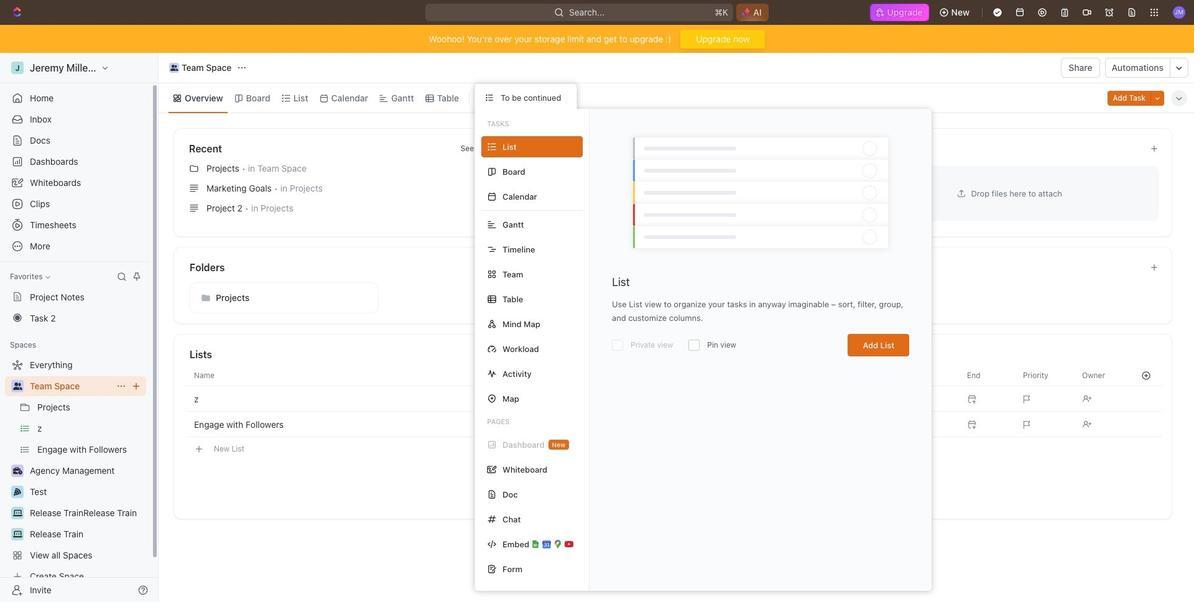 Task type: describe. For each thing, give the bounding box(es) containing it.
Enter name... field
[[500, 92, 567, 103]]

user group image inside sidebar navigation
[[13, 383, 22, 390]]

tree inside sidebar navigation
[[5, 355, 146, 587]]



Task type: locate. For each thing, give the bounding box(es) containing it.
1 horizontal spatial user group image
[[170, 65, 178, 71]]

0 horizontal spatial user group image
[[13, 383, 22, 390]]

tree
[[5, 355, 146, 587]]

user group image
[[170, 65, 178, 71], [13, 383, 22, 390]]

sidebar navigation
[[0, 53, 159, 602]]

1 vertical spatial user group image
[[13, 383, 22, 390]]

0 vertical spatial user group image
[[170, 65, 178, 71]]



Task type: vqa. For each thing, say whether or not it's contained in the screenshot.
field at the bottom of the page
no



